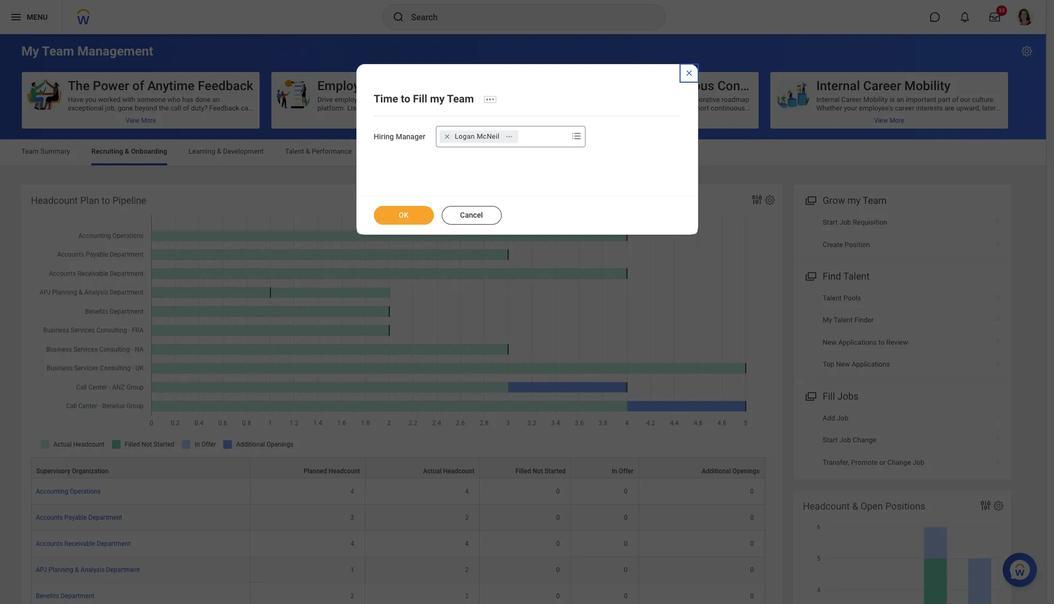 Task type: describe. For each thing, give the bounding box(es) containing it.
new inside "link"
[[836, 361, 850, 369]]

3 for 1st 3 button from left
[[351, 515, 354, 522]]

internal career mobility button
[[771, 72, 1008, 129]]

close headcount plan to pipeline image
[[685, 69, 693, 77]]

apj
[[36, 567, 47, 574]]

cancel
[[460, 211, 483, 220]]

planned headcount
[[304, 468, 360, 476]]

coaching and continuous conversations
[[567, 79, 800, 94]]

chevron right image inside 'create position' link
[[991, 237, 1005, 248]]

inbox large image
[[990, 12, 1000, 22]]

row containing accounting operations
[[31, 479, 765, 506]]

2 vertical spatial feedback
[[150, 121, 180, 129]]

review
[[887, 339, 908, 347]]

actual
[[423, 468, 442, 476]]

headcount & open positions element
[[794, 491, 1012, 605]]

chevron right image for applications
[[991, 357, 1005, 368]]

job for start job requisition
[[840, 219, 851, 227]]

access
[[655, 113, 677, 121]]

chevron right image for finder
[[991, 313, 1005, 324]]

anytime
[[147, 79, 195, 94]]

job for add job
[[837, 415, 849, 423]]

started
[[545, 468, 566, 476]]

recruiting
[[91, 147, 123, 155]]

manager
[[396, 132, 425, 141]]

an
[[212, 96, 220, 104]]

menu group image for find talent
[[803, 269, 818, 283]]

talent & performance
[[285, 147, 352, 155]]

create position link
[[794, 234, 1012, 256]]

logan
[[455, 132, 475, 140]]

transfer, promote or change job link
[[794, 452, 1012, 474]]

row containing supervisory organization
[[31, 458, 765, 479]]

beyond
[[135, 104, 157, 112]]

others.
[[221, 121, 242, 129]]

1 horizontal spatial fill
[[823, 391, 835, 402]]

accounts payable department
[[36, 515, 122, 522]]

department up analysis
[[97, 541, 131, 548]]

planned headcount button
[[251, 459, 365, 479]]

my for my team management
[[21, 44, 39, 59]]

& for onboarding
[[125, 147, 129, 155]]

0 horizontal spatial change
[[853, 437, 877, 445]]

learning
[[189, 147, 215, 155]]

remind
[[223, 113, 247, 121]]

1 vertical spatial my
[[848, 195, 861, 206]]

career
[[863, 79, 901, 94]]

collaborative
[[680, 96, 720, 104]]

the
[[159, 104, 169, 112]]

to inside ongoing coaching and feedback is a collaborative roadmap for employee achievement and success.  short continuous feedback cycles to plan, act, access and modify provides acknowledgement, correction and positive outcomes.
[[618, 113, 624, 121]]

x small image
[[442, 131, 453, 142]]

chevron right image for change
[[991, 433, 1005, 444]]

add job
[[823, 415, 849, 423]]

1 horizontal spatial change
[[888, 459, 911, 467]]

operations
[[70, 488, 101, 496]]

supervisory
[[36, 468, 70, 476]]

start job change link
[[794, 430, 1012, 452]]

3 for second 3 button from the left
[[465, 515, 469, 522]]

payable
[[64, 515, 87, 522]]

pools
[[844, 294, 861, 302]]

chevron right image for or
[[991, 455, 1005, 466]]

my team management
[[21, 44, 153, 59]]

has
[[182, 96, 193, 104]]

recruiting & onboarding
[[91, 147, 167, 155]]

analysis
[[81, 567, 105, 574]]

outcomes.
[[699, 121, 732, 129]]

worked
[[98, 96, 121, 104]]

acknowledgement,
[[567, 121, 625, 129]]

talent pools link
[[794, 287, 1012, 310]]

talent left finder
[[834, 317, 853, 325]]

my inside time to fill my team dialog
[[430, 92, 445, 105]]

planning
[[49, 567, 73, 574]]

hiring
[[374, 132, 394, 141]]

actual headcount button
[[365, 459, 479, 479]]

headcount right actual
[[443, 468, 475, 476]]

provides
[[715, 113, 741, 121]]

chevron right image for to
[[991, 335, 1005, 346]]

cancel button
[[442, 206, 501, 225]]

grow
[[823, 195, 845, 206]]

a
[[675, 96, 679, 104]]

department right payable
[[88, 515, 122, 522]]

& for open
[[852, 501, 858, 512]]

time to fill my team
[[374, 92, 474, 105]]

power
[[93, 79, 129, 94]]

correction
[[627, 121, 658, 129]]

accounts receivable department
[[36, 541, 131, 548]]

find talent
[[823, 271, 870, 282]]

additional openings button
[[639, 459, 765, 479]]

to right plan
[[102, 195, 110, 206]]

time to fill my team dialog
[[356, 64, 698, 235]]

new applications to review link
[[794, 332, 1012, 354]]

internal
[[816, 79, 860, 94]]

to down recipients
[[181, 121, 187, 129]]

call
[[170, 104, 181, 112]]

coaching
[[567, 79, 621, 94]]

0 vertical spatial feedback
[[198, 79, 253, 94]]

add job link
[[794, 408, 1012, 430]]

apj planning & analysis department
[[36, 567, 140, 574]]

2 3 button from the left
[[465, 514, 470, 523]]

supervisory organization button
[[32, 459, 250, 479]]

team inside "tab list"
[[21, 147, 39, 155]]

cycles
[[597, 113, 617, 121]]

start job requisition
[[823, 219, 887, 227]]

accounting operations link
[[36, 486, 101, 496]]

the
[[68, 79, 90, 94]]

talent pools
[[823, 294, 861, 302]]

the power of anytime feedback
[[68, 79, 253, 94]]

row containing accounts payable department
[[31, 506, 765, 532]]

transfer,
[[823, 459, 849, 467]]

compensation
[[445, 147, 490, 155]]

talent left performance at left top
[[285, 147, 304, 155]]

to left 'do'
[[184, 113, 191, 121]]

in offer
[[612, 468, 634, 476]]

logan mcneil, press delete to clear value. option
[[440, 130, 518, 143]]

inspire,
[[68, 113, 90, 121]]

search image
[[392, 11, 405, 24]]

accounts for accounts receivable department
[[36, 541, 63, 548]]

list for grow my team
[[794, 212, 1012, 256]]

development
[[223, 147, 264, 155]]

2 button for 2
[[465, 593, 470, 601]]

to inside 'link'
[[879, 339, 885, 347]]

is
[[668, 96, 673, 104]]

1 vertical spatial feedback
[[567, 113, 595, 121]]

configure this page image
[[1021, 45, 1033, 58]]

positive
[[673, 121, 697, 129]]

better.
[[202, 113, 221, 121]]

& for performance
[[306, 147, 310, 155]]

new inside 'link'
[[823, 339, 837, 347]]

related actions image
[[505, 133, 513, 140]]



Task type: locate. For each thing, give the bounding box(es) containing it.
in
[[612, 468, 617, 476]]

accounts for accounts payable department
[[36, 515, 63, 522]]

change right or
[[888, 459, 911, 467]]

my
[[21, 44, 39, 59], [823, 317, 832, 325]]

team left summary
[[21, 147, 39, 155]]

team up requisition
[[863, 195, 887, 206]]

0 horizontal spatial fill
[[413, 92, 427, 105]]

1 horizontal spatial my
[[848, 195, 861, 206]]

chevron right image
[[991, 291, 1005, 301], [991, 313, 1005, 324], [991, 357, 1005, 368], [991, 433, 1005, 444]]

1 vertical spatial list
[[794, 287, 1012, 376]]

feedback up act,
[[638, 96, 666, 104]]

0 vertical spatial change
[[853, 437, 877, 445]]

4
[[351, 488, 354, 496], [465, 488, 469, 496], [351, 541, 354, 548], [465, 541, 469, 548]]

list containing talent pools
[[794, 287, 1012, 376]]

1 vertical spatial accounts
[[36, 541, 63, 548]]

filled
[[516, 468, 531, 476]]

accounts receivable department link
[[36, 539, 131, 548]]

3 down actual headcount
[[465, 515, 469, 522]]

start up create
[[823, 219, 838, 227]]

engagement
[[377, 79, 449, 94]]

accounts down accounting
[[36, 515, 63, 522]]

apj planning & analysis department link
[[36, 565, 140, 574]]

accounting operations
[[36, 488, 101, 496]]

my for my talent finder
[[823, 317, 832, 325]]

0 vertical spatial applications
[[838, 339, 877, 347]]

chevron right image inside the my talent finder link
[[991, 313, 1005, 324]]

my up 'x small' icon
[[430, 92, 445, 105]]

2 menu group image from the top
[[803, 269, 818, 283]]

3 row from the top
[[31, 506, 765, 532]]

0 horizontal spatial feedback
[[567, 113, 595, 121]]

mobility
[[905, 79, 951, 94]]

coaching
[[595, 96, 623, 104]]

& for development
[[217, 147, 221, 155]]

have you worked with someone who has done an exceptional job, gone beyond the call of duty?  feedback can inspire, uplift, and motivate recipients to do better.  remind your team to use 'anytime' feedback to recognize others.
[[68, 96, 252, 129]]

& left performance at left top
[[306, 147, 310, 155]]

department down apj planning & analysis department
[[61, 593, 94, 601]]

accounts
[[36, 515, 63, 522], [36, 541, 63, 548]]

continuous
[[649, 79, 714, 94]]

accounting
[[36, 488, 68, 496]]

feedback down an
[[209, 104, 239, 112]]

0 horizontal spatial my
[[430, 92, 445, 105]]

1 vertical spatial of
[[183, 104, 189, 112]]

0 vertical spatial my
[[21, 44, 39, 59]]

create position
[[823, 241, 870, 249]]

3 button down 'planned headcount'
[[351, 514, 356, 523]]

new right top
[[836, 361, 850, 369]]

act,
[[642, 113, 653, 121]]

headcount left plan
[[31, 195, 78, 206]]

someone
[[137, 96, 166, 104]]

job inside start job change link
[[840, 437, 851, 445]]

5 row from the top
[[31, 558, 765, 584]]

positions
[[886, 501, 926, 512]]

team up logan
[[447, 92, 474, 105]]

1 vertical spatial feedback
[[209, 104, 239, 112]]

chevron right image inside talent pools link
[[991, 291, 1005, 301]]

exceptional
[[68, 104, 103, 112]]

1 horizontal spatial 3 button
[[465, 514, 470, 523]]

2 start from the top
[[823, 437, 838, 445]]

talent up pools
[[843, 271, 870, 282]]

row
[[31, 458, 765, 479], [31, 479, 765, 506], [31, 506, 765, 532], [31, 532, 765, 558], [31, 558, 765, 584], [31, 584, 765, 605]]

feedback
[[198, 79, 253, 94], [209, 104, 239, 112], [150, 121, 180, 129]]

and
[[624, 79, 646, 94], [625, 96, 636, 104], [650, 104, 662, 112], [110, 113, 122, 121], [679, 113, 690, 121], [660, 121, 671, 129]]

start job requisition link
[[794, 212, 1012, 234]]

internal career mobility
[[816, 79, 951, 94]]

3 chevron right image from the top
[[991, 357, 1005, 368]]

start down add
[[823, 437, 838, 445]]

3 button down actual headcount
[[465, 514, 470, 523]]

3 list from the top
[[794, 408, 1012, 474]]

& right learning
[[217, 147, 221, 155]]

applications down "new applications to review"
[[852, 361, 890, 369]]

job inside start job requisition link
[[840, 219, 851, 227]]

2 row from the top
[[31, 479, 765, 506]]

feedback down recipients
[[150, 121, 180, 129]]

can
[[241, 104, 252, 112]]

6 row from the top
[[31, 584, 765, 605]]

fill inside dialog
[[413, 92, 427, 105]]

job inside transfer, promote or change job link
[[913, 459, 925, 467]]

menu group image left "grow"
[[803, 193, 818, 207]]

tab list inside main content
[[11, 140, 1036, 166]]

my talent finder link
[[794, 310, 1012, 332]]

1 vertical spatial change
[[888, 459, 911, 467]]

start
[[823, 219, 838, 227], [823, 437, 838, 445]]

department right analysis
[[106, 567, 140, 574]]

onboarding
[[131, 147, 167, 155]]

grow my team
[[823, 195, 887, 206]]

to down uplift,
[[100, 121, 107, 129]]

team up the
[[42, 44, 74, 59]]

benefits
[[36, 593, 59, 601]]

1 start from the top
[[823, 219, 838, 227]]

1 vertical spatial new
[[836, 361, 850, 369]]

benefits department
[[36, 593, 94, 601]]

plan
[[80, 195, 99, 206]]

openings
[[733, 468, 760, 476]]

ongoing
[[567, 96, 593, 104]]

duty?
[[191, 104, 208, 112]]

job up transfer,
[[840, 437, 851, 445]]

3 button
[[351, 514, 356, 523], [465, 514, 470, 523]]

1 row from the top
[[31, 458, 765, 479]]

0 vertical spatial feedback
[[638, 96, 666, 104]]

not
[[533, 468, 543, 476]]

fill right menu group icon
[[823, 391, 835, 402]]

4 row from the top
[[31, 532, 765, 558]]

fill jobs
[[823, 391, 859, 402]]

2 chevron right image from the top
[[991, 237, 1005, 248]]

headcount right planned
[[329, 468, 360, 476]]

0 horizontal spatial 3
[[351, 515, 354, 522]]

chevron right image inside top new applications "link"
[[991, 357, 1005, 368]]

chevron right image for requisition
[[991, 215, 1005, 226]]

list containing start job requisition
[[794, 212, 1012, 256]]

5 chevron right image from the top
[[991, 455, 1005, 466]]

chevron right image
[[991, 215, 1005, 226], [991, 237, 1005, 248], [991, 335, 1005, 346], [991, 411, 1005, 421], [991, 455, 1005, 466]]

chevron right image inside new applications to review 'link'
[[991, 335, 1005, 346]]

1 3 from the left
[[351, 515, 354, 522]]

time to fill my team link
[[374, 92, 474, 105]]

and inside have you worked with someone who has done an exceptional job, gone beyond the call of duty?  feedback can inspire, uplift, and motivate recipients to do better.  remind your team to use 'anytime' feedback to recognize others.
[[110, 113, 122, 121]]

headcount plan to pipeline
[[31, 195, 146, 206]]

to right time
[[401, 92, 410, 105]]

talent left pools
[[823, 294, 842, 302]]

applications inside 'link'
[[838, 339, 877, 347]]

of down has
[[183, 104, 189, 112]]

2 for 2
[[465, 593, 469, 601]]

feedback
[[638, 96, 666, 104], [567, 113, 595, 121]]

performance
[[312, 147, 352, 155]]

plan,
[[626, 113, 641, 121]]

1 list from the top
[[794, 212, 1012, 256]]

list for find talent
[[794, 287, 1012, 376]]

department
[[88, 515, 122, 522], [97, 541, 131, 548], [106, 567, 140, 574], [61, 593, 94, 601]]

chevron right image inside start job requisition link
[[991, 215, 1005, 226]]

logan mcneil element
[[455, 132, 500, 141]]

0 vertical spatial start
[[823, 219, 838, 227]]

actual headcount
[[423, 468, 475, 476]]

team inside time to fill my team dialog
[[447, 92, 474, 105]]

2 button for 1
[[465, 566, 470, 575]]

0 vertical spatial my
[[430, 92, 445, 105]]

headcount inside "element"
[[803, 501, 850, 512]]

0 horizontal spatial 3 button
[[351, 514, 356, 523]]

1 vertical spatial start
[[823, 437, 838, 445]]

2 for 1
[[465, 567, 469, 574]]

1 horizontal spatial of
[[183, 104, 189, 112]]

menu group image
[[803, 193, 818, 207], [803, 269, 818, 283]]

additional
[[702, 468, 731, 476]]

& left open
[[852, 501, 858, 512]]

ongoing coaching and feedback is a collaborative roadmap for employee achievement and success.  short continuous feedback cycles to plan, act, access and modify provides acknowledgement, correction and positive outcomes.
[[567, 96, 749, 129]]

4 chevron right image from the top
[[991, 411, 1005, 421]]

0 vertical spatial of
[[132, 79, 144, 94]]

fill right time
[[413, 92, 427, 105]]

job down start job change link
[[913, 459, 925, 467]]

0 vertical spatial fill
[[413, 92, 427, 105]]

row containing benefits department
[[31, 584, 765, 605]]

job,
[[105, 104, 116, 112]]

prompts image
[[570, 130, 583, 143]]

2 list from the top
[[794, 287, 1012, 376]]

or
[[880, 459, 886, 467]]

filled not started button
[[480, 459, 571, 479]]

0 vertical spatial list
[[794, 212, 1012, 256]]

2 vertical spatial list
[[794, 408, 1012, 474]]

1 3 button from the left
[[351, 514, 356, 523]]

receivable
[[64, 541, 95, 548]]

finder
[[855, 317, 874, 325]]

1 chevron right image from the top
[[991, 215, 1005, 226]]

& left analysis
[[75, 567, 79, 574]]

job inside add job 'link'
[[837, 415, 849, 423]]

1 accounts from the top
[[36, 515, 63, 522]]

4 chevron right image from the top
[[991, 433, 1005, 444]]

0 vertical spatial menu group image
[[803, 193, 818, 207]]

management
[[77, 44, 153, 59]]

2 accounts from the top
[[36, 541, 63, 548]]

tab list
[[11, 140, 1036, 166]]

list for fill jobs
[[794, 408, 1012, 474]]

& inside headcount plan to pipeline element
[[75, 567, 79, 574]]

row containing apj planning & analysis department
[[31, 558, 765, 584]]

time
[[374, 92, 398, 105]]

start inside start job change link
[[823, 437, 838, 445]]

who
[[168, 96, 181, 104]]

in offer button
[[571, 459, 638, 479]]

0 vertical spatial new
[[823, 339, 837, 347]]

list containing add job
[[794, 408, 1012, 474]]

new up top
[[823, 339, 837, 347]]

chevron right image inside add job 'link'
[[991, 411, 1005, 421]]

recognize
[[189, 121, 219, 129]]

chevron right image inside transfer, promote or change job link
[[991, 455, 1005, 466]]

1 horizontal spatial 3
[[465, 515, 469, 522]]

1 vertical spatial fill
[[823, 391, 835, 402]]

2 3 from the left
[[465, 515, 469, 522]]

of up with
[[132, 79, 144, 94]]

achievement
[[609, 104, 648, 112]]

3 down 'planned headcount'
[[351, 515, 354, 522]]

start inside start job requisition link
[[823, 219, 838, 227]]

1 menu group image from the top
[[803, 193, 818, 207]]

mcneil
[[477, 132, 500, 140]]

0 horizontal spatial my
[[21, 44, 39, 59]]

have
[[68, 96, 84, 104]]

my right "grow"
[[848, 195, 861, 206]]

chevron right image inside start job change link
[[991, 433, 1005, 444]]

0 button
[[556, 488, 561, 497], [624, 488, 629, 497], [750, 488, 756, 497], [556, 514, 561, 523], [624, 514, 629, 523], [750, 514, 756, 523], [556, 540, 561, 549], [624, 540, 629, 549], [750, 540, 756, 549], [556, 566, 561, 575], [624, 566, 629, 575], [750, 566, 756, 575], [556, 593, 561, 601], [624, 593, 629, 601], [750, 593, 756, 601]]

main content
[[0, 34, 1046, 605]]

headcount down transfer,
[[803, 501, 850, 512]]

create
[[823, 241, 843, 249]]

job for start job change
[[840, 437, 851, 445]]

transfer, promote or change job
[[823, 459, 925, 467]]

learning & development
[[189, 147, 264, 155]]

start for start job requisition
[[823, 219, 838, 227]]

row containing accounts receivable department
[[31, 532, 765, 558]]

to inside dialog
[[401, 92, 410, 105]]

benefits department link
[[36, 591, 94, 601]]

3 chevron right image from the top
[[991, 335, 1005, 346]]

feedback down for
[[567, 113, 595, 121]]

1 horizontal spatial feedback
[[638, 96, 666, 104]]

summary
[[40, 147, 70, 155]]

applications up top new applications
[[838, 339, 877, 347]]

banner
[[0, 0, 1046, 34]]

job up create position
[[840, 219, 851, 227]]

to left review
[[879, 339, 885, 347]]

roadmap
[[722, 96, 749, 104]]

feedback up an
[[198, 79, 253, 94]]

1 vertical spatial menu group image
[[803, 269, 818, 283]]

& inside "element"
[[852, 501, 858, 512]]

profile logan mcneil element
[[1010, 5, 1040, 29]]

menu group image left 'find'
[[803, 269, 818, 283]]

top
[[823, 361, 835, 369]]

tab list containing team summary
[[11, 140, 1036, 166]]

team
[[83, 121, 99, 129]]

start job change
[[823, 437, 877, 445]]

accounts up apj on the bottom left of the page
[[36, 541, 63, 548]]

job right add
[[837, 415, 849, 423]]

to
[[401, 92, 410, 105], [184, 113, 191, 121], [618, 113, 624, 121], [100, 121, 107, 129], [181, 121, 187, 129], [102, 195, 110, 206], [879, 339, 885, 347]]

of inside have you worked with someone who has done an exceptional job, gone beyond the call of duty?  feedback can inspire, uplift, and motivate recipients to do better.  remind your team to use 'anytime' feedback to recognize others.
[[183, 104, 189, 112]]

1 chevron right image from the top
[[991, 291, 1005, 301]]

hiring manager
[[374, 132, 425, 141]]

menu group image for grow my team
[[803, 193, 818, 207]]

employee engagement
[[317, 79, 449, 94]]

main content containing my team management
[[0, 34, 1046, 605]]

notifications large image
[[960, 12, 970, 22]]

& right recruiting
[[125, 147, 129, 155]]

list
[[794, 212, 1012, 256], [794, 287, 1012, 376], [794, 408, 1012, 474]]

applications inside "link"
[[852, 361, 890, 369]]

promote
[[851, 459, 878, 467]]

1
[[351, 567, 354, 574]]

change up promote at the right of the page
[[853, 437, 877, 445]]

menu group image
[[803, 389, 818, 403]]

2 chevron right image from the top
[[991, 313, 1005, 324]]

headcount & open positions
[[803, 501, 926, 512]]

requisition
[[853, 219, 887, 227]]

1 vertical spatial applications
[[852, 361, 890, 369]]

0 horizontal spatial of
[[132, 79, 144, 94]]

0 vertical spatial accounts
[[36, 515, 63, 522]]

1 horizontal spatial my
[[823, 317, 832, 325]]

start for start job change
[[823, 437, 838, 445]]

to down the achievement
[[618, 113, 624, 121]]

headcount plan to pipeline element
[[21, 185, 783, 605]]

1 vertical spatial my
[[823, 317, 832, 325]]



Task type: vqa. For each thing, say whether or not it's contained in the screenshot.
'mobility'
yes



